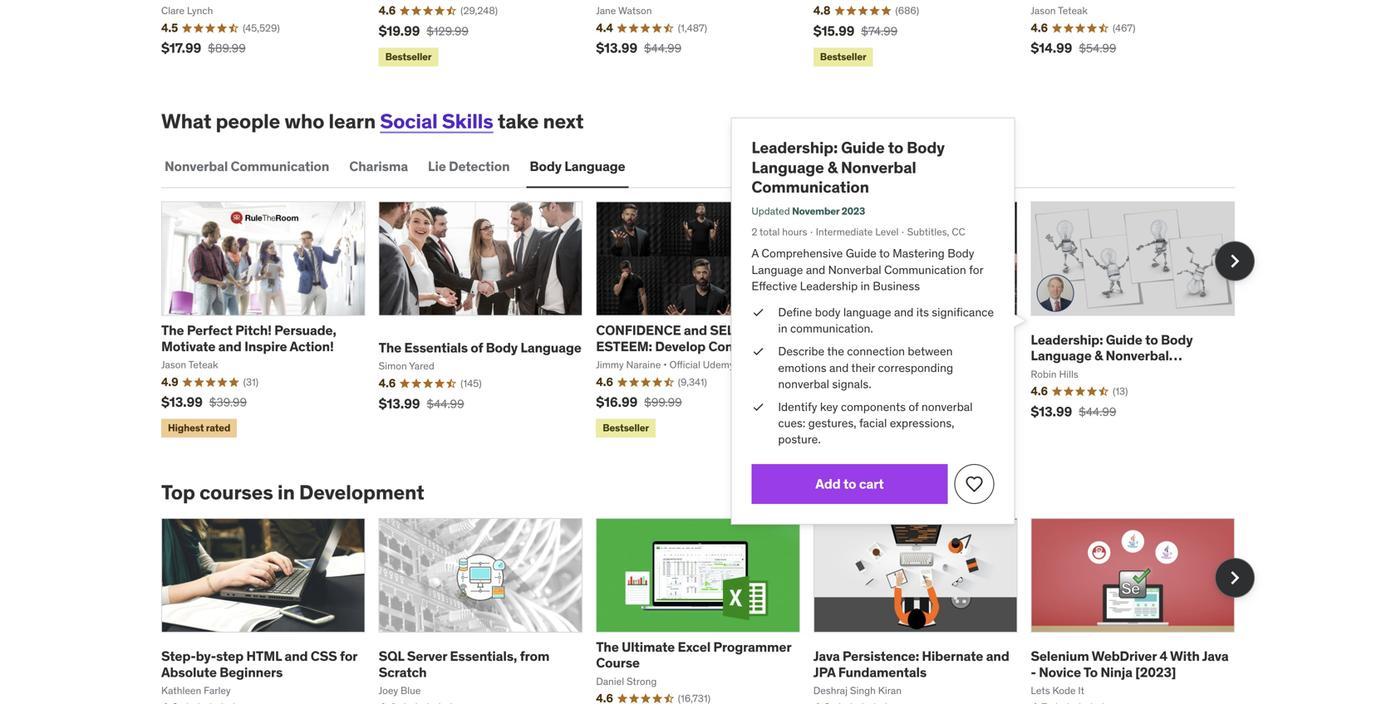 Task type: locate. For each thing, give the bounding box(es) containing it.
guide for leadership: guide to body language & nonverbal communication
[[1106, 332, 1143, 349]]

leadership: inside 'leadership: guide to body language & nonverbal communication updated november 2023 2 total hours intermediate level subtitles, cc a comprehensive guide to mastering body language and nonverbal communication for effective leadership in business'
[[759, 148, 840, 167]]

nonverbal up (13)
[[1106, 348, 1169, 365]]

2 vertical spatial guide
[[1106, 332, 1143, 349]]

hours
[[788, 231, 812, 243]]

0 horizontal spatial java
[[814, 649, 840, 666]]

and inside define body language and its significance in communication.
[[894, 306, 912, 320]]

in right courses
[[277, 481, 295, 505]]

and left css
[[285, 649, 308, 666]]

corresponding
[[878, 358, 950, 373]]

communication down mastering
[[884, 266, 962, 280]]

guide for leadership: guide to body language & nonverbal communication updated november 2023 2 total hours intermediate level subtitles, cc a comprehensive guide to mastering body language and nonverbal communication for effective leadership in business
[[844, 148, 885, 167]]

webdriver
[[1092, 649, 1157, 666]]

for right css
[[340, 649, 357, 666]]

2 xsmall image from the top
[[759, 395, 771, 410]]

1 xsmall image from the top
[[759, 306, 771, 321]]

confident
[[709, 338, 770, 355]]

1 horizontal spatial leadership: guide to body language & nonverbal communication link
[[1031, 332, 1193, 381]]

and left inspire
[[218, 338, 242, 355]]

xsmall image for define
[[759, 306, 771, 321]]

leadership: guide to body language & nonverbal communication link up 2023
[[759, 148, 942, 204]]

nonverbal up 2023
[[843, 166, 915, 185]]

0 vertical spatial xsmall image
[[759, 306, 771, 321]]

0 horizontal spatial leadership: guide to body language & nonverbal communication link
[[759, 148, 942, 204]]

body inside the leadership: guide to body language & nonverbal communication
[[1161, 332, 1193, 349]]

nonverbal up expressions,
[[920, 395, 968, 410]]

development
[[299, 481, 424, 505]]

the for the perfect pitch!  persuade, motivate and inspire action!
[[161, 322, 184, 339]]

signals.
[[835, 374, 872, 388]]

step-by-step html and css for absolute beginners
[[161, 649, 357, 682]]

0 vertical spatial carousel element
[[161, 202, 1255, 441]]

the for the ultimate excel programmer course
[[596, 639, 619, 656]]

leadership: guide to body language & nonverbal communication link for (13)
[[1031, 332, 1193, 381]]

november
[[797, 211, 842, 224]]

0 vertical spatial guide
[[844, 148, 885, 167]]

communication.
[[796, 321, 874, 335]]

step-by-step html and css for absolute beginners link
[[161, 649, 357, 682]]

xsmall image
[[759, 343, 771, 358]]

the left perfect
[[161, 322, 184, 339]]

course
[[596, 655, 640, 672]]

the left the essentials
[[379, 340, 402, 357]]

1 horizontal spatial in
[[784, 321, 793, 335]]

&
[[831, 166, 840, 185], [1095, 348, 1103, 365]]

charisma
[[349, 158, 408, 175]]

0 vertical spatial leadership: guide to body language & nonverbal communication link
[[759, 148, 942, 204]]

0 horizontal spatial leadership:
[[759, 148, 840, 167]]

java right with
[[1202, 649, 1229, 666]]

& inside 'leadership: guide to body language & nonverbal communication updated november 2023 2 total hours intermediate level subtitles, cc a comprehensive guide to mastering body language and nonverbal communication for effective leadership in business'
[[831, 166, 840, 185]]

connection
[[849, 343, 904, 357]]

key
[[824, 395, 841, 410]]

leadership: for leadership: guide to body language & nonverbal communication
[[1031, 332, 1103, 349]]

communication down who
[[231, 158, 329, 175]]

in down define
[[784, 321, 793, 335]]

1 vertical spatial carousel element
[[161, 519, 1255, 705]]

wishlist image
[[960, 466, 979, 485]]

persistence:
[[843, 649, 919, 666]]

guide inside the leadership: guide to body language & nonverbal communication
[[1106, 332, 1143, 349]]

nonverbal inside describe the connection between emotions and their corresponding nonverbal signals.
[[784, 374, 832, 388]]

1 vertical spatial for
[[340, 649, 357, 666]]

language up robin hills
[[1031, 348, 1092, 365]]

fundamentals
[[839, 664, 927, 682]]

and left "-" on the bottom right of the page
[[986, 649, 1010, 666]]

learn
[[329, 109, 376, 134]]

1 vertical spatial &
[[1095, 348, 1103, 365]]

communication up $13.99 $44.99 at the bottom right
[[1031, 363, 1130, 381]]

nonverbal down emotions
[[784, 374, 832, 388]]

effective
[[759, 281, 802, 295]]

describe
[[784, 343, 828, 357]]

perfect
[[187, 322, 233, 339]]

what
[[161, 109, 211, 134]]

1 horizontal spatial of
[[907, 395, 917, 410]]

scratch
[[379, 664, 427, 682]]

by-
[[196, 649, 216, 666]]

level
[[876, 231, 898, 243]]

identify key components of nonverbal cues: gestures, facial expressions, posture.
[[784, 395, 968, 440]]

0 vertical spatial in
[[862, 281, 871, 295]]

the for the essentials of body language
[[379, 340, 402, 357]]

13 reviews element
[[1113, 385, 1128, 399]]

of up expressions,
[[907, 395, 917, 410]]

2 vertical spatial in
[[277, 481, 295, 505]]

persuade,
[[274, 322, 336, 339]]

next
[[543, 109, 584, 134]]

communication
[[231, 158, 329, 175], [759, 185, 870, 204], [884, 266, 962, 280], [1031, 363, 1130, 381]]

and up leadership
[[810, 266, 829, 280]]

4.6
[[1031, 384, 1048, 399]]

1 java from the left
[[814, 649, 840, 666]]

leadership: inside the leadership: guide to body language & nonverbal communication
[[1031, 332, 1103, 349]]

essentials
[[404, 340, 468, 357]]

business
[[873, 281, 918, 295]]

and
[[810, 266, 829, 280], [894, 306, 912, 320], [684, 322, 707, 339], [218, 338, 242, 355], [832, 358, 851, 373], [285, 649, 308, 666], [986, 649, 1010, 666]]

top courses in development
[[161, 481, 424, 505]]

2023
[[844, 211, 866, 224]]

to
[[1084, 664, 1098, 682]]

1 horizontal spatial the
[[379, 340, 402, 357]]

for
[[964, 266, 978, 280], [340, 649, 357, 666]]

2 carousel element from the top
[[161, 519, 1255, 705]]

leadership: guide to body language & nonverbal communication updated november 2023 2 total hours intermediate level subtitles, cc a comprehensive guide to mastering body language and nonverbal communication for effective leadership in business
[[759, 148, 978, 295]]

0 horizontal spatial &
[[831, 166, 840, 185]]

0 vertical spatial for
[[964, 266, 978, 280]]

nonverbal communication button
[[161, 147, 333, 187]]

1 vertical spatial of
[[907, 395, 917, 410]]

nonverbal down what
[[165, 158, 228, 175]]

0 vertical spatial leadership:
[[759, 148, 840, 167]]

in
[[862, 281, 871, 295], [784, 321, 793, 335], [277, 481, 295, 505]]

1 vertical spatial leadership:
[[1031, 332, 1103, 349]]

leadership: guide to body language & nonverbal communication link up (13)
[[1031, 332, 1193, 381]]

0 horizontal spatial nonverbal
[[784, 374, 832, 388]]

2 horizontal spatial in
[[862, 281, 871, 295]]

and left the self
[[684, 322, 707, 339]]

selenium
[[1031, 649, 1089, 666]]

1 vertical spatial guide
[[848, 250, 877, 265]]

1 horizontal spatial nonverbal
[[920, 395, 968, 410]]

guide up 2023
[[844, 148, 885, 167]]

describe the connection between emotions and their corresponding nonverbal signals.
[[784, 343, 950, 388]]

facial
[[861, 411, 887, 425]]

1 vertical spatial xsmall image
[[759, 395, 771, 410]]

0 horizontal spatial the
[[161, 322, 184, 339]]

carousel element
[[161, 202, 1255, 441], [161, 519, 1255, 705]]

language down confidence
[[631, 354, 692, 371]]

to
[[888, 148, 902, 167], [880, 250, 890, 265], [1146, 332, 1158, 349], [846, 467, 858, 484]]

guide down intermediate
[[848, 250, 877, 265]]

motivate
[[161, 338, 216, 355]]

the essentials of body language link
[[379, 340, 582, 357]]

from
[[520, 649, 550, 666]]

in up language
[[862, 281, 871, 295]]

sql server essentials, from scratch
[[379, 649, 550, 682]]

what people who learn social skills take next
[[161, 109, 584, 134]]

1 horizontal spatial for
[[964, 266, 978, 280]]

selenium webdriver 4 with java - novice to ninja [2023] link
[[1031, 649, 1229, 682]]

guide up (13)
[[1106, 332, 1143, 349]]

comprehensive
[[768, 250, 845, 265]]

1 carousel element from the top
[[161, 202, 1255, 441]]

xsmall image
[[759, 306, 771, 321], [759, 395, 771, 410]]

with
[[1170, 649, 1200, 666]]

cues:
[[784, 411, 810, 425]]

2 java from the left
[[1202, 649, 1229, 666]]

the left ultimate
[[596, 639, 619, 656]]

for inside step-by-step html and css for absolute beginners
[[340, 649, 357, 666]]

leadership: up hills
[[1031, 332, 1103, 349]]

the inside the ultimate excel programmer course
[[596, 639, 619, 656]]

language down next
[[565, 158, 626, 175]]

nonverbal
[[165, 158, 228, 175], [843, 166, 915, 185], [831, 266, 882, 280], [1106, 348, 1169, 365]]

of
[[471, 340, 483, 357], [907, 395, 917, 410]]

1 horizontal spatial leadership:
[[1031, 332, 1103, 349]]

and down the
[[832, 358, 851, 373]]

essentials,
[[450, 649, 517, 666]]

skills
[[442, 109, 493, 134]]

the inside the perfect pitch!  persuade, motivate and inspire action!
[[161, 322, 184, 339]]

$13.99
[[1031, 403, 1072, 421]]

novice
[[1039, 664, 1081, 682]]

1 horizontal spatial java
[[1202, 649, 1229, 666]]

0 horizontal spatial of
[[471, 340, 483, 357]]

0 vertical spatial &
[[831, 166, 840, 185]]

nonverbal up leadership
[[831, 266, 882, 280]]

java persistence: hibernate and jpa fundamentals
[[814, 649, 1010, 682]]

of right the essentials
[[471, 340, 483, 357]]

nonverbal inside identify key components of nonverbal cues: gestures, facial expressions, posture.
[[920, 395, 968, 410]]

& inside the leadership: guide to body language & nonverbal communication
[[1095, 348, 1103, 365]]

leadership: up november
[[759, 148, 840, 167]]

xsmall image down effective
[[759, 306, 771, 321]]

1 horizontal spatial &
[[1095, 348, 1103, 365]]

the ultimate excel programmer course
[[596, 639, 791, 672]]

nonverbal
[[784, 374, 832, 388], [920, 395, 968, 410]]

language up effective
[[759, 266, 808, 280]]

add to cart button
[[759, 457, 944, 495]]

xsmall image left identify
[[759, 395, 771, 410]]

0 horizontal spatial for
[[340, 649, 357, 666]]

1 vertical spatial leadership: guide to body language & nonverbal communication link
[[1031, 332, 1193, 381]]

nonverbal inside button
[[165, 158, 228, 175]]

their
[[853, 358, 876, 373]]

language up updated
[[759, 166, 828, 185]]

2 horizontal spatial the
[[596, 639, 619, 656]]

the
[[830, 343, 847, 357]]

carousel element containing the ultimate excel programmer course
[[161, 519, 1255, 705]]

0 vertical spatial nonverbal
[[784, 374, 832, 388]]

social
[[380, 109, 438, 134]]

java left persistence:
[[814, 649, 840, 666]]

1 vertical spatial nonverbal
[[920, 395, 968, 410]]

for up significance
[[964, 266, 978, 280]]

and left its
[[894, 306, 912, 320]]

language
[[846, 306, 891, 320]]

ninja
[[1101, 664, 1133, 682]]

sql
[[379, 649, 404, 666]]

1 vertical spatial in
[[784, 321, 793, 335]]

to inside the leadership: guide to body language & nonverbal communication
[[1146, 332, 1158, 349]]



Task type: describe. For each thing, give the bounding box(es) containing it.
html
[[246, 649, 282, 666]]

define body language and its significance in communication.
[[784, 306, 988, 335]]

for inside 'leadership: guide to body language & nonverbal communication updated november 2023 2 total hours intermediate level subtitles, cc a comprehensive guide to mastering body language and nonverbal communication for effective leadership in business'
[[964, 266, 978, 280]]

add
[[819, 467, 843, 484]]

the perfect pitch!  persuade, motivate and inspire action!
[[161, 322, 336, 355]]

leadership: guide to body language & nonverbal communication link for intermediate level
[[759, 148, 942, 204]]

(13)
[[1113, 385, 1128, 398]]

identify
[[784, 395, 821, 410]]

intermediate
[[820, 231, 874, 243]]

esteem:
[[596, 338, 652, 355]]

cc
[[948, 231, 961, 243]]

lie
[[428, 158, 446, 175]]

0 vertical spatial of
[[471, 340, 483, 357]]

nonverbal communication
[[165, 158, 329, 175]]

2
[[759, 231, 764, 243]]

excel
[[678, 639, 711, 656]]

body language
[[530, 158, 626, 175]]

the perfect pitch!  persuade, motivate and inspire action! link
[[161, 322, 336, 355]]

4
[[1160, 649, 1168, 666]]

gestures,
[[812, 411, 858, 425]]

java inside selenium webdriver 4 with java - novice to ninja [2023]
[[1202, 649, 1229, 666]]

language inside button
[[565, 158, 626, 175]]

language inside confidence and self esteem: develop confident body language
[[631, 354, 692, 371]]

leadership
[[805, 281, 859, 295]]

the essentials of body language
[[379, 340, 582, 357]]

subtitles,
[[906, 231, 946, 243]]

communication up november
[[759, 185, 870, 204]]

define
[[784, 306, 816, 320]]

programmer
[[714, 639, 791, 656]]

& for leadership: guide to body language & nonverbal communication
[[1095, 348, 1103, 365]]

the ultimate excel programmer course link
[[596, 639, 791, 672]]

lie detection
[[428, 158, 510, 175]]

next image
[[1222, 248, 1249, 275]]

body
[[819, 306, 843, 320]]

body language button
[[527, 147, 629, 187]]

in inside 'leadership: guide to body language & nonverbal communication updated november 2023 2 total hours intermediate level subtitles, cc a comprehensive guide to mastering body language and nonverbal communication for effective leadership in business'
[[862, 281, 871, 295]]

action!
[[290, 338, 334, 355]]

significance
[[929, 306, 988, 320]]

css
[[311, 649, 337, 666]]

jpa
[[814, 664, 836, 682]]

java persistence: hibernate and jpa fundamentals link
[[814, 649, 1010, 682]]

and inside the perfect pitch!  persuade, motivate and inspire action!
[[218, 338, 242, 355]]

body inside button
[[530, 158, 562, 175]]

confidence and self esteem: develop confident body language
[[596, 322, 770, 371]]

in inside define body language and its significance in communication.
[[784, 321, 793, 335]]

components
[[843, 395, 905, 410]]

server
[[407, 649, 447, 666]]

and inside java persistence: hibernate and jpa fundamentals
[[986, 649, 1010, 666]]

social skills link
[[380, 109, 493, 134]]

cart
[[861, 467, 884, 484]]

develop
[[655, 338, 706, 355]]

nonverbal inside the leadership: guide to body language & nonverbal communication
[[1106, 348, 1169, 365]]

confidence and self esteem: develop confident body language link
[[596, 322, 784, 371]]

posture.
[[784, 426, 824, 440]]

take
[[498, 109, 539, 134]]

sql server essentials, from scratch link
[[379, 649, 550, 682]]

and inside describe the connection between emotions and their corresponding nonverbal signals.
[[832, 358, 851, 373]]

communication inside the leadership: guide to body language & nonverbal communication
[[1031, 363, 1130, 381]]

people
[[216, 109, 280, 134]]

next image
[[1222, 565, 1249, 592]]

carousel element containing the perfect pitch!  persuade, motivate and inspire action!
[[161, 202, 1255, 441]]

$13.99 $44.99
[[1031, 403, 1117, 421]]

of inside identify key components of nonverbal cues: gestures, facial expressions, posture.
[[907, 395, 917, 410]]

xsmall image for identify
[[759, 395, 771, 410]]

step-
[[161, 649, 196, 666]]

0 horizontal spatial in
[[277, 481, 295, 505]]

language inside the leadership: guide to body language & nonverbal communication
[[1031, 348, 1092, 365]]

total
[[767, 231, 786, 243]]

confidence
[[596, 322, 681, 339]]

leadership: for leadership: guide to body language & nonverbal communication updated november 2023 2 total hours intermediate level subtitles, cc a comprehensive guide to mastering body language and nonverbal communication for effective leadership in business
[[759, 148, 840, 167]]

a
[[759, 250, 766, 265]]

beginners
[[220, 664, 283, 682]]

its
[[915, 306, 927, 320]]

ultimate
[[622, 639, 675, 656]]

detection
[[449, 158, 510, 175]]

java inside java persistence: hibernate and jpa fundamentals
[[814, 649, 840, 666]]

between
[[907, 343, 949, 357]]

and inside 'leadership: guide to body language & nonverbal communication updated november 2023 2 total hours intermediate level subtitles, cc a comprehensive guide to mastering body language and nonverbal communication for effective leadership in business'
[[810, 266, 829, 280]]

expressions,
[[890, 411, 951, 425]]

body inside confidence and self esteem: develop confident body language
[[596, 354, 628, 371]]

and inside step-by-step html and css for absolute beginners
[[285, 649, 308, 666]]

[2023]
[[1136, 664, 1176, 682]]

and inside confidence and self esteem: develop confident body language
[[684, 322, 707, 339]]

emotions
[[784, 358, 830, 373]]

pitch!
[[235, 322, 272, 339]]

charisma button
[[346, 147, 411, 187]]

language left 'esteem:'
[[521, 340, 582, 357]]

to inside button
[[846, 467, 858, 484]]

top
[[161, 481, 195, 505]]

mastering
[[892, 250, 941, 265]]

add to cart
[[819, 467, 884, 484]]

who
[[285, 109, 324, 134]]

& for leadership: guide to body language & nonverbal communication updated november 2023 2 total hours intermediate level subtitles, cc a comprehensive guide to mastering body language and nonverbal communication for effective leadership in business
[[831, 166, 840, 185]]

$44.99
[[1079, 405, 1117, 420]]

communication inside button
[[231, 158, 329, 175]]



Task type: vqa. For each thing, say whether or not it's contained in the screenshot.
Ratings)
no



